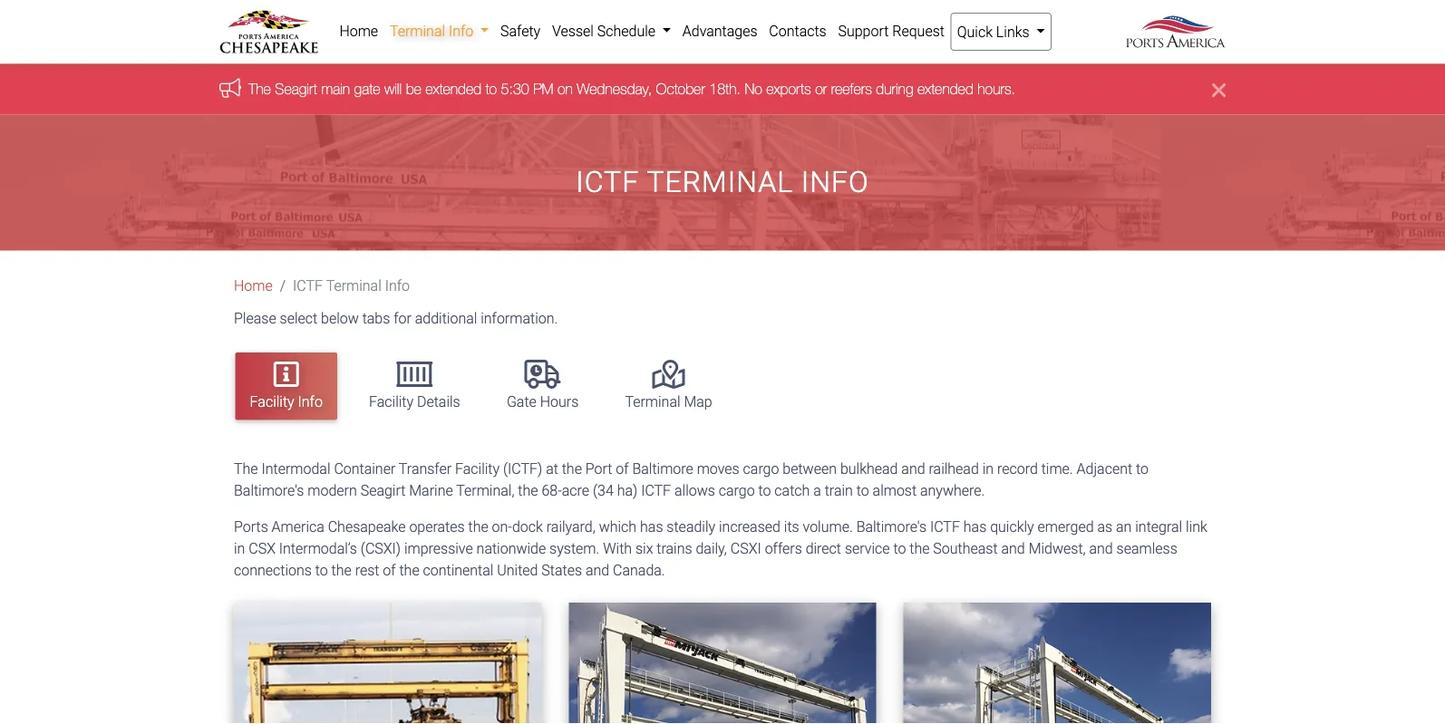 Task type: describe. For each thing, give the bounding box(es) containing it.
service
[[845, 540, 890, 557]]

the for the seagirt main gate will be extended to 5:30 pm on wednesday, october 18th.  no exports or reefers during extended hours.
[[248, 80, 271, 97]]

on-
[[492, 518, 512, 536]]

support request
[[838, 22, 945, 39]]

facility details link
[[355, 353, 475, 420]]

seagirt inside alert
[[275, 80, 317, 97]]

the left southeast
[[910, 540, 930, 557]]

quickly
[[990, 518, 1034, 536]]

1 vertical spatial cargo
[[719, 482, 755, 499]]

bulkhead
[[840, 460, 898, 477]]

vessel schedule
[[552, 22, 659, 39]]

system.
[[550, 540, 600, 557]]

tab panel containing the intermodal container transfer facility (ictf) at the port of baltimore moves cargo between bulkhead and railhead in record time. adjacent to baltimore's modern seagirt marine terminal, the 68-acre (34 ha) ictf allows cargo to catch a train to almost anywhere.
[[220, 458, 1225, 725]]

to left catch
[[759, 482, 771, 499]]

ictf inside the intermodal container transfer facility (ictf) at the port of baltimore moves cargo between bulkhead and railhead in record time. adjacent to baltimore's modern seagirt marine terminal, the 68-acre (34 ha) ictf allows cargo to catch a train to almost anywhere.
[[641, 482, 671, 499]]

the right the at
[[562, 460, 582, 477]]

direct
[[806, 540, 841, 557]]

main
[[321, 80, 350, 97]]

states
[[542, 562, 582, 579]]

of inside the intermodal container transfer facility (ictf) at the port of baltimore moves cargo between bulkhead and railhead in record time. adjacent to baltimore's modern seagirt marine terminal, the 68-acre (34 ha) ictf allows cargo to catch a train to almost anywhere.
[[616, 460, 629, 477]]

reefers
[[831, 80, 872, 97]]

gate
[[507, 394, 537, 411]]

to down bulkhead at the right bottom of page
[[857, 482, 869, 499]]

port
[[586, 460, 612, 477]]

safety link
[[495, 13, 546, 49]]

information.
[[481, 310, 558, 327]]

tabs
[[362, 310, 390, 327]]

advantages
[[683, 22, 758, 39]]

between
[[783, 460, 837, 477]]

please
[[234, 310, 276, 327]]

the down (ictf)
[[518, 482, 538, 499]]

railyard,
[[547, 518, 596, 536]]

terminal map link
[[611, 353, 727, 420]]

record
[[997, 460, 1038, 477]]

to right service
[[894, 540, 906, 557]]

of inside ports america chesapeake operates the on-dock railyard, which has steadily increased its volume. baltimore's ictf has quickly emerged as an integral link in csx intermodal's (csxi) impressive nationwide system. with six trains daily, csxi offers direct service to the southeast and midwest, and seamless connections to the rest of the continental united states and canada.
[[383, 562, 396, 579]]

home for topmost home link
[[339, 22, 378, 39]]

integral
[[1136, 518, 1183, 536]]

wednesday,
[[577, 80, 652, 97]]

gate hours link
[[492, 353, 593, 420]]

seagirt inside the intermodal container transfer facility (ictf) at the port of baltimore moves cargo between bulkhead and railhead in record time. adjacent to baltimore's modern seagirt marine terminal, the 68-acre (34 ha) ictf allows cargo to catch a train to almost anywhere.
[[361, 482, 406, 499]]

quick
[[957, 23, 993, 40]]

dock
[[512, 518, 543, 536]]

adjacent
[[1077, 460, 1133, 477]]

2 has from the left
[[964, 518, 987, 536]]

68-
[[542, 482, 562, 499]]

(csxi)
[[361, 540, 401, 557]]

baltimore's inside the intermodal container transfer facility (ictf) at the port of baltimore moves cargo between bulkhead and railhead in record time. adjacent to baltimore's modern seagirt marine terminal, the 68-acre (34 ha) ictf allows cargo to catch a train to almost anywhere.
[[234, 482, 304, 499]]

csxi
[[731, 540, 761, 557]]

the seagirt main gate will be extended to 5:30 pm on wednesday, october 18th.  no exports or reefers during extended hours.
[[248, 80, 1016, 97]]

time.
[[1042, 460, 1073, 477]]

catch
[[775, 482, 810, 499]]

and down with
[[586, 562, 610, 579]]

or
[[815, 80, 827, 97]]

advantages link
[[677, 13, 763, 49]]

six
[[636, 540, 653, 557]]

gate hours
[[507, 394, 579, 411]]

links
[[996, 23, 1030, 40]]

a
[[814, 482, 821, 499]]

baltimore's inside ports america chesapeake operates the on-dock railyard, which has steadily increased its volume. baltimore's ictf has quickly emerged as an integral link in csx intermodal's (csxi) impressive nationwide system. with six trains daily, csxi offers direct service to the southeast and midwest, and seamless connections to the rest of the continental united states and canada.
[[857, 518, 927, 536]]

marine
[[409, 482, 453, 499]]

to right adjacent at the right bottom
[[1136, 460, 1149, 477]]

trains
[[657, 540, 692, 557]]

increased
[[719, 518, 781, 536]]

train
[[825, 482, 853, 499]]

during
[[876, 80, 914, 97]]

and inside the intermodal container transfer facility (ictf) at the port of baltimore moves cargo between bulkhead and railhead in record time. adjacent to baltimore's modern seagirt marine terminal, the 68-acre (34 ha) ictf allows cargo to catch a train to almost anywhere.
[[902, 460, 925, 477]]

connections
[[234, 562, 312, 579]]

contacts
[[769, 22, 827, 39]]

intermodal
[[262, 460, 331, 477]]

close image
[[1212, 78, 1226, 100]]

nationwide
[[477, 540, 546, 557]]

will
[[384, 80, 402, 97]]

modern
[[308, 482, 357, 499]]

terminal,
[[456, 482, 515, 499]]

vessel schedule link
[[546, 13, 677, 49]]

1 has from the left
[[640, 518, 663, 536]]

volume.
[[803, 518, 853, 536]]

railhead
[[929, 460, 979, 477]]

and down as
[[1089, 540, 1113, 557]]

additional
[[415, 310, 477, 327]]

on
[[558, 80, 573, 97]]

ictf inside ports america chesapeake operates the on-dock railyard, which has steadily increased its volume. baltimore's ictf has quickly emerged as an integral link in csx intermodal's (csxi) impressive nationwide system. with six trains daily, csxi offers direct service to the southeast and midwest, and seamless connections to the rest of the continental united states and canada.
[[930, 518, 960, 536]]

intermodal's
[[279, 540, 357, 557]]

facility for facility details
[[369, 394, 414, 411]]

rest
[[355, 562, 379, 579]]

please select below tabs for additional information.
[[234, 310, 558, 327]]

1 ictf terminal image from the left
[[234, 603, 542, 725]]

impressive
[[404, 540, 473, 557]]

select
[[280, 310, 317, 327]]

october
[[656, 80, 705, 97]]

tab list containing facility info
[[227, 344, 1226, 429]]

terminal info link
[[384, 13, 495, 49]]

quick links
[[957, 23, 1033, 40]]

facility for facility info
[[250, 394, 294, 411]]

facility inside the intermodal container transfer facility (ictf) at the port of baltimore moves cargo between bulkhead and railhead in record time. adjacent to baltimore's modern seagirt marine terminal, the 68-acre (34 ha) ictf allows cargo to catch a train to almost anywhere.
[[455, 460, 500, 477]]

daily,
[[696, 540, 727, 557]]



Task type: locate. For each thing, give the bounding box(es) containing it.
america
[[272, 518, 324, 536]]

ports america chesapeake operates the on-dock railyard, which has steadily increased its volume. baltimore's ictf has quickly emerged as an integral link in csx intermodal's (csxi) impressive nationwide system. with six trains daily, csxi offers direct service to the southeast and midwest, and seamless connections to the rest of the continental united states and canada.
[[234, 518, 1208, 579]]

for
[[394, 310, 412, 327]]

seagirt down container
[[361, 482, 406, 499]]

facility info
[[250, 394, 323, 411]]

contacts link
[[763, 13, 832, 49]]

continental
[[423, 562, 494, 579]]

2 ictf terminal image from the left
[[569, 603, 877, 725]]

3 ictf terminal image from the left
[[904, 603, 1211, 725]]

and up almost
[[902, 460, 925, 477]]

(ictf)
[[503, 460, 542, 477]]

acre
[[562, 482, 589, 499]]

gate
[[354, 80, 380, 97]]

1 horizontal spatial in
[[983, 460, 994, 477]]

2 horizontal spatial ictf terminal image
[[904, 603, 1211, 725]]

ha)
[[617, 482, 638, 499]]

the left the main
[[248, 80, 271, 97]]

home link up gate
[[334, 13, 384, 49]]

0 horizontal spatial seagirt
[[275, 80, 317, 97]]

0 vertical spatial baltimore's
[[234, 482, 304, 499]]

which
[[599, 518, 637, 536]]

home up the please
[[234, 277, 273, 295]]

home up gate
[[339, 22, 378, 39]]

baltimore
[[632, 460, 693, 477]]

steadily
[[667, 518, 716, 536]]

its
[[784, 518, 799, 536]]

1 horizontal spatial has
[[964, 518, 987, 536]]

1 vertical spatial of
[[383, 562, 396, 579]]

terminal inside terminal info "link"
[[390, 22, 445, 39]]

allows
[[675, 482, 715, 499]]

0 horizontal spatial home
[[234, 277, 273, 295]]

container
[[334, 460, 396, 477]]

support
[[838, 22, 889, 39]]

1 horizontal spatial ictf terminal info
[[576, 165, 869, 199]]

ictf terminal image
[[234, 603, 542, 725], [569, 603, 877, 725], [904, 603, 1211, 725]]

in inside the intermodal container transfer facility (ictf) at the port of baltimore moves cargo between bulkhead and railhead in record time. adjacent to baltimore's modern seagirt marine terminal, the 68-acre (34 ha) ictf allows cargo to catch a train to almost anywhere.
[[983, 460, 994, 477]]

the inside the seagirt main gate will be extended to 5:30 pm on wednesday, october 18th.  no exports or reefers during extended hours. alert
[[248, 80, 271, 97]]

no
[[745, 80, 762, 97]]

cargo up catch
[[743, 460, 779, 477]]

be
[[406, 80, 422, 97]]

the left the intermodal
[[234, 460, 258, 477]]

midwest,
[[1029, 540, 1086, 557]]

0 vertical spatial home link
[[334, 13, 384, 49]]

to inside alert
[[486, 80, 497, 97]]

the down (csxi)
[[399, 562, 420, 579]]

baltimore's
[[234, 482, 304, 499], [857, 518, 927, 536]]

in left the csx at left bottom
[[234, 540, 245, 557]]

in left record
[[983, 460, 994, 477]]

and
[[902, 460, 925, 477], [1002, 540, 1025, 557], [1089, 540, 1113, 557], [586, 562, 610, 579]]

home link up the please
[[234, 277, 273, 295]]

request
[[892, 22, 945, 39]]

terminal
[[390, 22, 445, 39], [647, 165, 793, 199], [326, 277, 382, 295], [625, 394, 681, 411]]

info inside facility info link
[[298, 394, 323, 411]]

tab panel
[[220, 458, 1225, 725]]

extended right be
[[426, 80, 482, 97]]

1 horizontal spatial extended
[[918, 80, 974, 97]]

info inside terminal info "link"
[[449, 22, 474, 39]]

pm
[[533, 80, 554, 97]]

1 horizontal spatial facility
[[369, 394, 414, 411]]

vessel
[[552, 22, 594, 39]]

the left the on-
[[468, 518, 488, 536]]

tab list
[[227, 344, 1226, 429]]

bullhorn image
[[219, 78, 248, 97]]

0 horizontal spatial baltimore's
[[234, 482, 304, 499]]

facility details
[[369, 394, 460, 411]]

to down intermodal's
[[315, 562, 328, 579]]

has up six
[[640, 518, 663, 536]]

1 horizontal spatial of
[[616, 460, 629, 477]]

1 vertical spatial the
[[234, 460, 258, 477]]

terminal map
[[625, 394, 712, 411]]

0 horizontal spatial in
[[234, 540, 245, 557]]

0 horizontal spatial home link
[[234, 277, 273, 295]]

0 horizontal spatial of
[[383, 562, 396, 579]]

the seagirt main gate will be extended to 5:30 pm on wednesday, october 18th.  no exports or reefers during extended hours. alert
[[0, 64, 1445, 115]]

extended
[[426, 80, 482, 97], [918, 80, 974, 97]]

1 vertical spatial seagirt
[[361, 482, 406, 499]]

0 vertical spatial seagirt
[[275, 80, 317, 97]]

hours
[[540, 394, 579, 411]]

the seagirt main gate will be extended to 5:30 pm on wednesday, october 18th.  no exports or reefers during extended hours. link
[[248, 80, 1016, 97]]

baltimore's down the intermodal
[[234, 482, 304, 499]]

0 horizontal spatial facility
[[250, 394, 294, 411]]

in inside ports america chesapeake operates the on-dock railyard, which has steadily increased its volume. baltimore's ictf has quickly emerged as an integral link in csx intermodal's (csxi) impressive nationwide system. with six trains daily, csxi offers direct service to the southeast and midwest, and seamless connections to the rest of the continental united states and canada.
[[234, 540, 245, 557]]

1 horizontal spatial baltimore's
[[857, 518, 927, 536]]

the inside the intermodal container transfer facility (ictf) at the port of baltimore moves cargo between bulkhead and railhead in record time. adjacent to baltimore's modern seagirt marine terminal, the 68-acre (34 ha) ictf allows cargo to catch a train to almost anywhere.
[[234, 460, 258, 477]]

facility up "terminal,"
[[455, 460, 500, 477]]

cargo down moves
[[719, 482, 755, 499]]

of right rest
[[383, 562, 396, 579]]

home for leftmost home link
[[234, 277, 273, 295]]

1 horizontal spatial seagirt
[[361, 482, 406, 499]]

1 vertical spatial ictf terminal info
[[293, 277, 410, 295]]

facility info link
[[235, 353, 337, 420]]

hours.
[[978, 80, 1016, 97]]

1 extended from the left
[[426, 80, 482, 97]]

cargo
[[743, 460, 779, 477], [719, 482, 755, 499]]

extended right during
[[918, 80, 974, 97]]

to left 5:30
[[486, 80, 497, 97]]

0 vertical spatial in
[[983, 460, 994, 477]]

united
[[497, 562, 538, 579]]

the left rest
[[332, 562, 352, 579]]

0 horizontal spatial extended
[[426, 80, 482, 97]]

transfer
[[399, 460, 452, 477]]

seamless
[[1117, 540, 1178, 557]]

facility
[[250, 394, 294, 411], [369, 394, 414, 411], [455, 460, 500, 477]]

1 vertical spatial in
[[234, 540, 245, 557]]

safety
[[501, 22, 541, 39]]

0 vertical spatial ictf terminal info
[[576, 165, 869, 199]]

facility left details
[[369, 394, 414, 411]]

0 vertical spatial cargo
[[743, 460, 779, 477]]

canada.
[[613, 562, 665, 579]]

1 vertical spatial home link
[[234, 277, 273, 295]]

an
[[1116, 518, 1132, 536]]

anywhere.
[[920, 482, 985, 499]]

has up southeast
[[964, 518, 987, 536]]

offers
[[765, 540, 802, 557]]

schedule
[[597, 22, 656, 39]]

has
[[640, 518, 663, 536], [964, 518, 987, 536]]

csx
[[249, 540, 276, 557]]

in
[[983, 460, 994, 477], [234, 540, 245, 557]]

terminal inside terminal map link
[[625, 394, 681, 411]]

1 vertical spatial baltimore's
[[857, 518, 927, 536]]

below
[[321, 310, 359, 327]]

of
[[616, 460, 629, 477], [383, 562, 396, 579]]

the for the intermodal container transfer facility (ictf) at the port of baltimore moves cargo between bulkhead and railhead in record time. adjacent to baltimore's modern seagirt marine terminal, the 68-acre (34 ha) ictf allows cargo to catch a train to almost anywhere.
[[234, 460, 258, 477]]

2 horizontal spatial facility
[[455, 460, 500, 477]]

facility inside facility info link
[[250, 394, 294, 411]]

as
[[1098, 518, 1113, 536]]

details
[[417, 394, 460, 411]]

baltimore's up service
[[857, 518, 927, 536]]

0 vertical spatial of
[[616, 460, 629, 477]]

0 horizontal spatial has
[[640, 518, 663, 536]]

to
[[486, 80, 497, 97], [1136, 460, 1149, 477], [759, 482, 771, 499], [857, 482, 869, 499], [894, 540, 906, 557], [315, 562, 328, 579]]

emerged
[[1038, 518, 1094, 536]]

almost
[[873, 482, 917, 499]]

0 horizontal spatial ictf terminal image
[[234, 603, 542, 725]]

exports
[[767, 80, 811, 97]]

map
[[684, 394, 712, 411]]

ports
[[234, 518, 268, 536]]

facility up the intermodal
[[250, 394, 294, 411]]

0 vertical spatial the
[[248, 80, 271, 97]]

0 horizontal spatial ictf terminal info
[[293, 277, 410, 295]]

and down quickly
[[1002, 540, 1025, 557]]

1 vertical spatial home
[[234, 277, 273, 295]]

1 horizontal spatial ictf terminal image
[[569, 603, 877, 725]]

seagirt left the main
[[275, 80, 317, 97]]

chesapeake
[[328, 518, 406, 536]]

moves
[[697, 460, 740, 477]]

1 horizontal spatial home link
[[334, 13, 384, 49]]

home link
[[334, 13, 384, 49], [234, 277, 273, 295]]

support request link
[[832, 13, 951, 49]]

5:30
[[501, 80, 529, 97]]

facility inside facility details link
[[369, 394, 414, 411]]

quick links link
[[951, 13, 1052, 51]]

the
[[248, 80, 271, 97], [234, 460, 258, 477]]

link
[[1186, 518, 1208, 536]]

operates
[[409, 518, 465, 536]]

1 horizontal spatial home
[[339, 22, 378, 39]]

2 extended from the left
[[918, 80, 974, 97]]

southeast
[[933, 540, 998, 557]]

0 vertical spatial home
[[339, 22, 378, 39]]

with
[[603, 540, 632, 557]]

of up ha)
[[616, 460, 629, 477]]



Task type: vqa. For each thing, say whether or not it's contained in the screenshot.
allows
yes



